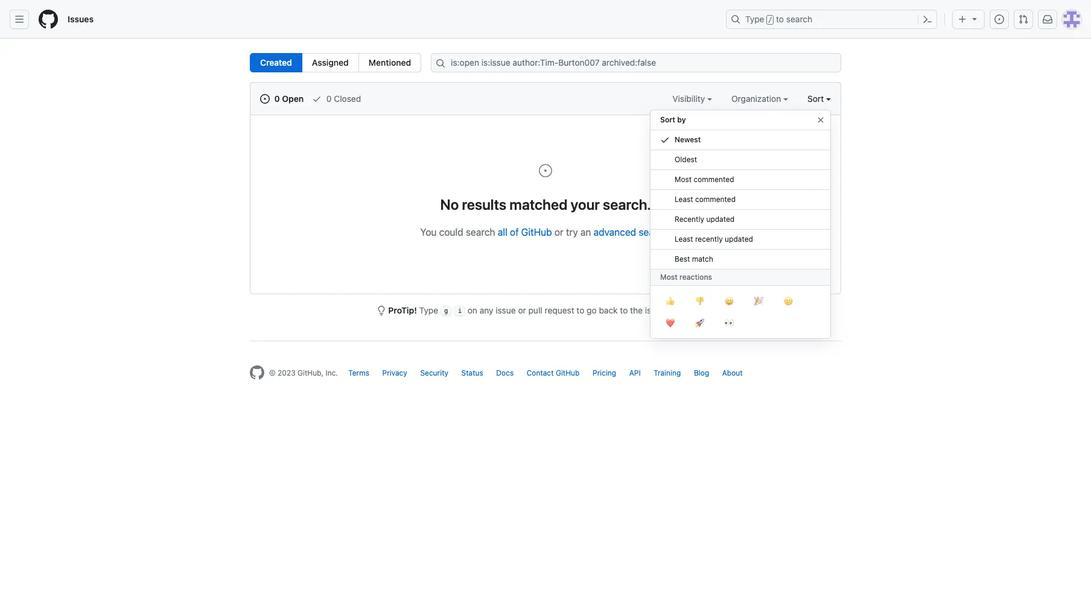 Task type: describe. For each thing, give the bounding box(es) containing it.
protip!
[[388, 305, 417, 316]]

reactions
[[680, 273, 712, 282]]

could
[[439, 227, 463, 238]]

git pull request image
[[1019, 14, 1029, 24]]

inc.
[[326, 369, 338, 378]]

/
[[768, 16, 773, 24]]

visibility button
[[673, 92, 712, 105]]

👎
[[695, 295, 705, 307]]

protip! type g
[[388, 305, 448, 316]]

privacy
[[382, 369, 407, 378]]

command palette image
[[923, 14, 933, 24]]

search image
[[436, 59, 446, 68]]

api link
[[629, 369, 641, 378]]

status
[[462, 369, 483, 378]]

most for most commented
[[675, 175, 692, 184]]

0 vertical spatial updated
[[707, 215, 735, 224]]

visibility
[[673, 94, 708, 104]]

blog
[[694, 369, 709, 378]]

least commented link
[[651, 190, 831, 210]]

oldest
[[675, 155, 697, 164]]

least recently updated
[[675, 235, 753, 244]]

homepage image
[[39, 10, 58, 29]]

on
[[468, 305, 477, 316]]

no results matched your search.
[[440, 196, 651, 213]]

you
[[420, 227, 437, 238]]

security link
[[420, 369, 449, 378]]

triangle down image
[[970, 14, 980, 24]]

advanced
[[594, 227, 636, 238]]

back
[[599, 305, 618, 316]]

recently
[[675, 215, 705, 224]]

👍 link
[[656, 291, 685, 313]]

0 open link
[[260, 92, 304, 105]]

issue opened image inside 0 open link
[[260, 94, 270, 104]]

commented for least commented
[[695, 195, 736, 204]]

no
[[440, 196, 459, 213]]

go
[[587, 305, 597, 316]]

docs link
[[496, 369, 514, 378]]

mentioned link
[[358, 53, 421, 72]]

1 horizontal spatial to
[[620, 305, 628, 316]]

👍
[[666, 295, 675, 307]]

0 horizontal spatial or
[[518, 305, 526, 316]]

©
[[269, 369, 276, 378]]

1 horizontal spatial github
[[556, 369, 580, 378]]

search.
[[603, 196, 651, 213]]

🎉
[[755, 295, 764, 307]]

oldest link
[[651, 150, 831, 170]]

g
[[444, 307, 448, 315]]

issue opened image
[[539, 164, 553, 178]]

1 vertical spatial type
[[419, 305, 438, 316]]

matched
[[510, 196, 568, 213]]

terms link
[[349, 369, 369, 378]]

match
[[692, 255, 713, 264]]

closed
[[334, 94, 361, 104]]

least commented
[[675, 195, 736, 204]]

commented for most commented
[[694, 175, 734, 184]]

page.
[[693, 305, 715, 316]]

0 horizontal spatial to
[[577, 305, 585, 316]]

😄 link
[[715, 291, 744, 313]]

0 for closed
[[327, 94, 332, 104]]

recently
[[695, 235, 723, 244]]

contact
[[527, 369, 554, 378]]

❤️ link
[[656, 313, 685, 334]]

github,
[[298, 369, 324, 378]]

😕 link
[[774, 291, 804, 313]]

check image
[[660, 135, 670, 145]]

pull
[[529, 305, 543, 316]]

homepage image
[[250, 366, 264, 381]]

Issues search field
[[431, 53, 842, 72]]

Search all issues text field
[[431, 53, 842, 72]]

training
[[654, 369, 681, 378]]

best
[[675, 255, 690, 264]]

0 open
[[272, 94, 304, 104]]

pricing
[[593, 369, 616, 378]]

most reactions
[[660, 273, 712, 282]]

about link
[[722, 369, 743, 378]]

assigned link
[[302, 53, 359, 72]]

🎉 link
[[744, 291, 774, 313]]

advanced search link
[[594, 227, 668, 238]]

recently updated
[[675, 215, 735, 224]]

most commented
[[675, 175, 734, 184]]



Task type: vqa. For each thing, say whether or not it's contained in the screenshot.
Dismiss ...
no



Task type: locate. For each thing, give the bounding box(es) containing it.
least
[[675, 195, 693, 204], [675, 235, 693, 244]]

.
[[668, 227, 671, 238]]

0 closed
[[324, 94, 361, 104]]

sort for sort
[[808, 94, 824, 104]]

1 horizontal spatial or
[[555, 227, 564, 238]]

most
[[675, 175, 692, 184], [660, 273, 678, 282]]

sort by menu
[[650, 105, 831, 349]]

least for least recently updated
[[675, 235, 693, 244]]

0
[[274, 94, 280, 104], [327, 94, 332, 104]]

best match
[[675, 255, 713, 264]]

you could search all of github or try an advanced search .
[[420, 227, 671, 238]]

least up recently
[[675, 195, 693, 204]]

issue
[[496, 305, 516, 316], [645, 305, 665, 316]]

1 horizontal spatial 0
[[327, 94, 332, 104]]

to
[[776, 14, 784, 24], [577, 305, 585, 316], [620, 305, 628, 316]]

pricing link
[[593, 369, 616, 378]]

🚀 link
[[685, 313, 715, 334]]

least right .
[[675, 235, 693, 244]]

least for least commented
[[675, 195, 693, 204]]

recently updated link
[[651, 210, 831, 230]]

listing
[[668, 305, 691, 316]]

1 vertical spatial commented
[[695, 195, 736, 204]]

or left "pull" at the left of the page
[[518, 305, 526, 316]]

all of github link
[[498, 227, 552, 238]]

0 right check icon
[[327, 94, 332, 104]]

or left try
[[555, 227, 564, 238]]

2 horizontal spatial search
[[787, 14, 813, 24]]

plus image
[[958, 14, 968, 24]]

😄
[[725, 295, 734, 307]]

1 vertical spatial most
[[660, 273, 678, 282]]

mentioned
[[369, 57, 411, 68]]

to left go
[[577, 305, 585, 316]]

sort inside menu
[[660, 115, 676, 124]]

notifications image
[[1043, 14, 1053, 24]]

0 vertical spatial type
[[746, 14, 765, 24]]

privacy link
[[382, 369, 407, 378]]

👀 link
[[715, 313, 744, 334]]

2 horizontal spatial to
[[776, 14, 784, 24]]

1 horizontal spatial issue
[[645, 305, 665, 316]]

type
[[746, 14, 765, 24], [419, 305, 438, 316]]

commented up least commented
[[694, 175, 734, 184]]

🚀
[[695, 317, 705, 329]]

1 0 from the left
[[274, 94, 280, 104]]

0 for open
[[274, 94, 280, 104]]

of
[[510, 227, 519, 238]]

organization
[[732, 94, 784, 104]]

0 horizontal spatial issue opened image
[[260, 94, 270, 104]]

all
[[498, 227, 508, 238]]

any
[[480, 305, 494, 316]]

updated up the least recently updated
[[707, 215, 735, 224]]

open
[[282, 94, 304, 104]]

github right of
[[521, 227, 552, 238]]

search
[[787, 14, 813, 24], [466, 227, 495, 238], [639, 227, 668, 238]]

about
[[722, 369, 743, 378]]

issue opened image left the git pull request icon
[[995, 14, 1005, 24]]

your
[[571, 196, 600, 213]]

0 left open at top
[[274, 94, 280, 104]]

to right / at the right of page
[[776, 14, 784, 24]]

0 horizontal spatial issue
[[496, 305, 516, 316]]

1 horizontal spatial sort
[[808, 94, 824, 104]]

sort by
[[660, 115, 686, 124]]

most commented link
[[651, 170, 831, 190]]

most down oldest
[[675, 175, 692, 184]]

terms
[[349, 369, 369, 378]]

status link
[[462, 369, 483, 378]]

i
[[458, 307, 462, 315]]

docs
[[496, 369, 514, 378]]

results
[[462, 196, 507, 213]]

most down best
[[660, 273, 678, 282]]

type / to search
[[746, 14, 813, 24]]

least inside least commented 'link'
[[675, 195, 693, 204]]

an
[[581, 227, 591, 238]]

close menu image
[[816, 115, 826, 125]]

sort inside popup button
[[808, 94, 824, 104]]

contact github
[[527, 369, 580, 378]]

contact github link
[[527, 369, 580, 378]]

0 closed link
[[312, 92, 361, 105]]

updated down recently updated link
[[725, 235, 753, 244]]

sort button
[[808, 92, 831, 105]]

1 vertical spatial least
[[675, 235, 693, 244]]

1 vertical spatial or
[[518, 305, 526, 316]]

commented inside 'link'
[[695, 195, 736, 204]]

1 horizontal spatial search
[[639, 227, 668, 238]]

least inside least recently updated link
[[675, 235, 693, 244]]

sort up close menu image
[[808, 94, 824, 104]]

request
[[545, 305, 575, 316]]

issues element
[[250, 53, 421, 72]]

issue right any
[[496, 305, 516, 316]]

❤️
[[666, 317, 675, 329]]

0 vertical spatial or
[[555, 227, 564, 238]]

2 least from the top
[[675, 235, 693, 244]]

search right / at the right of page
[[787, 14, 813, 24]]

type left g in the left of the page
[[419, 305, 438, 316]]

0 inside "link"
[[327, 94, 332, 104]]

0 horizontal spatial search
[[466, 227, 495, 238]]

organization button
[[732, 92, 788, 105]]

light bulb image
[[376, 306, 386, 316]]

to left the
[[620, 305, 628, 316]]

github right contact
[[556, 369, 580, 378]]

or
[[555, 227, 564, 238], [518, 305, 526, 316]]

😕
[[784, 295, 793, 307]]

1 vertical spatial updated
[[725, 235, 753, 244]]

0 horizontal spatial github
[[521, 227, 552, 238]]

best match link
[[651, 250, 831, 270]]

issue opened image left 0 open
[[260, 94, 270, 104]]

sort for sort by
[[660, 115, 676, 124]]

1 horizontal spatial type
[[746, 14, 765, 24]]

training link
[[654, 369, 681, 378]]

assigned
[[312, 57, 349, 68]]

0 horizontal spatial type
[[419, 305, 438, 316]]

1 vertical spatial github
[[556, 369, 580, 378]]

commented up recently updated
[[695, 195, 736, 204]]

1 horizontal spatial issue opened image
[[995, 14, 1005, 24]]

i on any issue or pull request to go back to the issue listing page.
[[458, 305, 715, 316]]

issue opened image
[[995, 14, 1005, 24], [260, 94, 270, 104]]

issue left 👍
[[645, 305, 665, 316]]

type left / at the right of page
[[746, 14, 765, 24]]

2 0 from the left
[[327, 94, 332, 104]]

sort left by
[[660, 115, 676, 124]]

check image
[[312, 94, 322, 104]]

sort
[[808, 94, 824, 104], [660, 115, 676, 124]]

1 least from the top
[[675, 195, 693, 204]]

👎 link
[[685, 291, 715, 313]]

0 vertical spatial sort
[[808, 94, 824, 104]]

commented
[[694, 175, 734, 184], [695, 195, 736, 204]]

github
[[521, 227, 552, 238], [556, 369, 580, 378]]

2023
[[278, 369, 296, 378]]

0 horizontal spatial 0
[[274, 94, 280, 104]]

1 vertical spatial sort
[[660, 115, 676, 124]]

0 vertical spatial commented
[[694, 175, 734, 184]]

1 vertical spatial issue opened image
[[260, 94, 270, 104]]

0 vertical spatial least
[[675, 195, 693, 204]]

0 vertical spatial github
[[521, 227, 552, 238]]

0 vertical spatial most
[[675, 175, 692, 184]]

👀
[[725, 317, 734, 329]]

most for most reactions
[[660, 273, 678, 282]]

api
[[629, 369, 641, 378]]

2 issue from the left
[[645, 305, 665, 316]]

security
[[420, 369, 449, 378]]

updated
[[707, 215, 735, 224], [725, 235, 753, 244]]

the
[[630, 305, 643, 316]]

0 horizontal spatial sort
[[660, 115, 676, 124]]

0 vertical spatial issue opened image
[[995, 14, 1005, 24]]

search left all
[[466, 227, 495, 238]]

by
[[678, 115, 686, 124]]

blog link
[[694, 369, 709, 378]]

search down search.
[[639, 227, 668, 238]]

least recently updated link
[[651, 230, 831, 250]]

© 2023 github, inc.
[[269, 369, 338, 378]]

1 issue from the left
[[496, 305, 516, 316]]

try
[[566, 227, 578, 238]]

issues
[[68, 14, 94, 24]]



